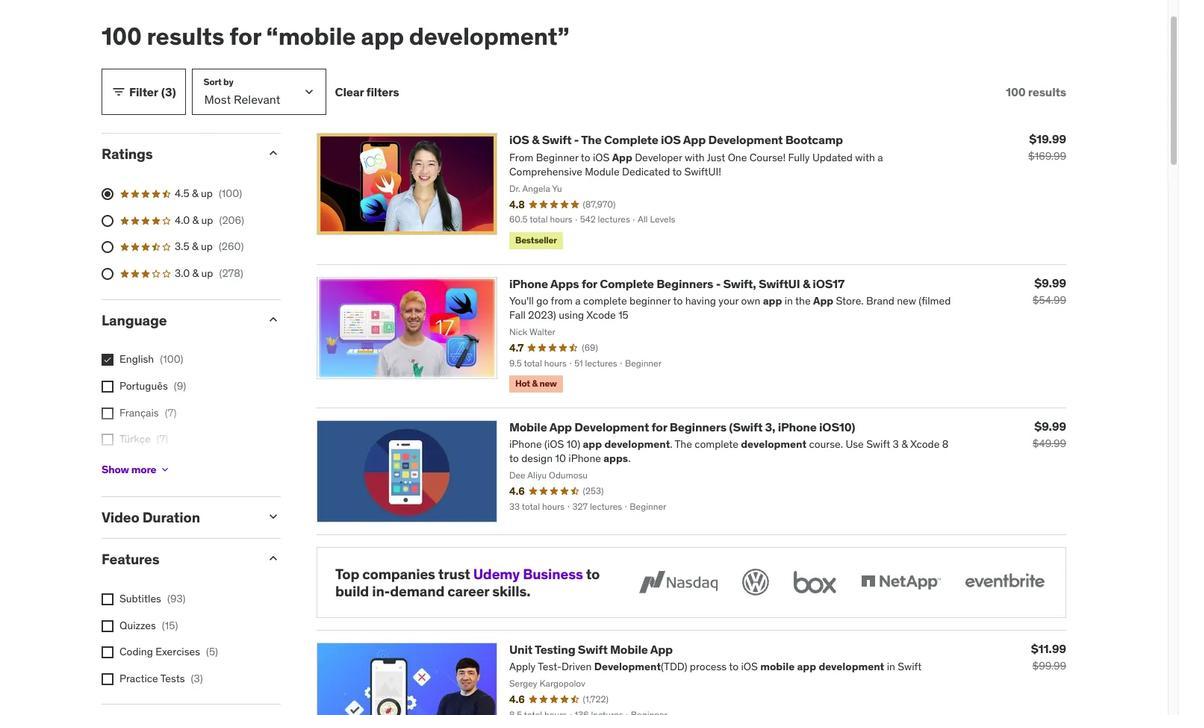 Task type: locate. For each thing, give the bounding box(es) containing it.
1 vertical spatial (7)
[[157, 433, 168, 446]]

4.0
[[175, 214, 190, 227]]

results
[[147, 21, 224, 52], [1029, 84, 1067, 99]]

(7)
[[165, 406, 177, 420], [157, 433, 168, 446]]

& for ios
[[532, 133, 540, 148]]

- left the in the top of the page
[[574, 133, 579, 148]]

beginners
[[657, 276, 714, 291], [670, 420, 727, 435]]

$169.99
[[1029, 150, 1067, 163]]

filter
[[129, 84, 158, 99]]

1 horizontal spatial ios
[[661, 133, 681, 148]]

xsmall image
[[102, 381, 114, 393], [102, 434, 114, 446], [159, 464, 171, 476], [102, 594, 114, 606], [102, 674, 114, 686]]

2 horizontal spatial app
[[684, 133, 706, 148]]

xsmall image left français
[[102, 408, 114, 420]]

0 vertical spatial (7)
[[165, 406, 177, 420]]

(swift
[[730, 420, 763, 435]]

& right 3.0
[[192, 267, 199, 280]]

small image
[[111, 85, 126, 100], [266, 146, 281, 161], [266, 312, 281, 327], [266, 510, 281, 525], [266, 552, 281, 567]]

0 vertical spatial mobile
[[510, 420, 547, 435]]

4.0 & up (206)
[[175, 214, 244, 227]]

türkçe (7)
[[120, 433, 168, 446]]

xsmall image left coding at the left of page
[[102, 647, 114, 659]]

more
[[131, 463, 156, 477]]

up left (206)
[[201, 214, 213, 227]]

2 $9.99 from the top
[[1035, 419, 1067, 434]]

1 vertical spatial (100)
[[160, 353, 184, 366]]

0 vertical spatial $9.99
[[1035, 275, 1067, 290]]

iphone left apps on the left
[[510, 276, 548, 291]]

1 horizontal spatial swift
[[578, 643, 608, 658]]

100 results for "mobile app development"
[[102, 21, 570, 52]]

testing
[[535, 643, 576, 658]]

& for 3.5
[[192, 240, 199, 254]]

$9.99 inside $9.99 $54.99
[[1035, 275, 1067, 290]]

xsmall image left quizzes
[[102, 621, 114, 633]]

0 vertical spatial -
[[574, 133, 579, 148]]

$11.99 $99.99
[[1032, 642, 1067, 673]]

0 horizontal spatial development
[[575, 420, 649, 435]]

up for 4.5 & up
[[201, 187, 213, 200]]

$19.99 $169.99
[[1029, 132, 1067, 163]]

1 vertical spatial swift
[[578, 643, 608, 658]]

subtitles
[[120, 593, 161, 606]]

2 xsmall image from the top
[[102, 408, 114, 420]]

$9.99 up $54.99
[[1035, 275, 1067, 290]]

english
[[120, 353, 154, 366]]

2 vertical spatial for
[[652, 420, 668, 435]]

0 vertical spatial for
[[230, 21, 261, 52]]

swift
[[542, 133, 572, 148], [578, 643, 608, 658]]

100 inside status
[[1007, 84, 1026, 99]]

xsmall image for english
[[102, 354, 114, 366]]

0 vertical spatial development
[[709, 133, 783, 148]]

1 vertical spatial $9.99
[[1035, 419, 1067, 434]]

0 vertical spatial 100
[[102, 21, 142, 52]]

app
[[684, 133, 706, 148], [550, 420, 572, 435], [651, 643, 673, 658]]

results for 100 results for "mobile app development"
[[147, 21, 224, 52]]

show
[[102, 463, 129, 477]]

udemy
[[474, 565, 520, 583]]

complete right apps on the left
[[600, 276, 654, 291]]

ios17
[[813, 276, 845, 291]]

(7) right türkçe
[[157, 433, 168, 446]]

1 vertical spatial development
[[575, 420, 649, 435]]

results for 100 results
[[1029, 84, 1067, 99]]

small image for features
[[266, 552, 281, 567]]

0 horizontal spatial results
[[147, 21, 224, 52]]

up for 4.0 & up
[[201, 214, 213, 227]]

complete right the in the top of the page
[[605, 133, 659, 148]]

$9.99 for iphone apps for complete beginners - swift, swiftui & ios17
[[1035, 275, 1067, 290]]

$9.99 inside $9.99 $49.99
[[1035, 419, 1067, 434]]

(7) down (9)
[[165, 406, 177, 420]]

(7) for türkçe (7)
[[157, 433, 168, 446]]

xsmall image left português
[[102, 381, 114, 393]]

(3) right filter
[[161, 84, 176, 99]]

0 horizontal spatial swift
[[542, 133, 572, 148]]

4.5 & up (100)
[[175, 187, 242, 200]]

& right 3.5
[[192, 240, 199, 254]]

xsmall image for practice
[[102, 674, 114, 686]]

3 up from the top
[[201, 240, 213, 254]]

for for "mobile
[[230, 21, 261, 52]]

1 horizontal spatial iphone
[[778, 420, 817, 435]]

türkçe
[[120, 433, 151, 446]]

xsmall image left practice
[[102, 674, 114, 686]]

ratings button
[[102, 145, 254, 163]]

2 ios from the left
[[661, 133, 681, 148]]

3 xsmall image from the top
[[102, 621, 114, 633]]

xsmall image left subtitles
[[102, 594, 114, 606]]

1 horizontal spatial (3)
[[191, 672, 203, 686]]

for
[[230, 21, 261, 52], [582, 276, 598, 291], [652, 420, 668, 435]]

- left swift,
[[716, 276, 721, 291]]

&
[[532, 133, 540, 148], [192, 187, 199, 200], [192, 214, 199, 227], [192, 240, 199, 254], [192, 267, 199, 280], [803, 276, 811, 291]]

2 vertical spatial app
[[651, 643, 673, 658]]

iphone
[[510, 276, 548, 291], [778, 420, 817, 435]]

0 horizontal spatial app
[[550, 420, 572, 435]]

xsmall image inside show more button
[[159, 464, 171, 476]]

swift right testing
[[578, 643, 608, 658]]

100
[[102, 21, 142, 52], [1007, 84, 1026, 99]]

filter (3)
[[129, 84, 176, 99]]

1 horizontal spatial 100
[[1007, 84, 1026, 99]]

xsmall image for français
[[102, 408, 114, 420]]

1 vertical spatial 100
[[1007, 84, 1026, 99]]

$9.99 up $49.99 in the right bottom of the page
[[1035, 419, 1067, 434]]

0 vertical spatial complete
[[605, 133, 659, 148]]

4 xsmall image from the top
[[102, 647, 114, 659]]

3,
[[766, 420, 776, 435]]

app
[[361, 21, 404, 52]]

companies
[[363, 565, 435, 583]]

xsmall image
[[102, 354, 114, 366], [102, 408, 114, 420], [102, 621, 114, 633], [102, 647, 114, 659]]

complete
[[605, 133, 659, 148], [600, 276, 654, 291]]

up left (278)
[[201, 267, 213, 280]]

français
[[120, 406, 159, 420]]

up left (260) at the top left of page
[[201, 240, 213, 254]]

(3)
[[161, 84, 176, 99], [191, 672, 203, 686]]

$9.99 for mobile app development for beginners (swift 3, iphone ios10)
[[1035, 419, 1067, 434]]

ios10)
[[820, 420, 856, 435]]

1 horizontal spatial results
[[1029, 84, 1067, 99]]

한국어
[[120, 459, 147, 473]]

1 horizontal spatial for
[[582, 276, 598, 291]]

0 horizontal spatial for
[[230, 21, 261, 52]]

1 up from the top
[[201, 187, 213, 200]]

1 vertical spatial (3)
[[191, 672, 203, 686]]

up right "4.5"
[[201, 187, 213, 200]]

language
[[102, 311, 167, 329]]

(100) up (206)
[[219, 187, 242, 200]]

results up filter (3)
[[147, 21, 224, 52]]

1 horizontal spatial -
[[716, 276, 721, 291]]

results up $19.99
[[1029, 84, 1067, 99]]

skills.
[[493, 582, 531, 600]]

1 vertical spatial mobile
[[611, 643, 648, 658]]

0 vertical spatial iphone
[[510, 276, 548, 291]]

-
[[574, 133, 579, 148], [716, 276, 721, 291]]

& left the in the top of the page
[[532, 133, 540, 148]]

1 $9.99 from the top
[[1035, 275, 1067, 290]]

0 horizontal spatial 100
[[102, 21, 142, 52]]

0 vertical spatial beginners
[[657, 276, 714, 291]]

0 vertical spatial (3)
[[161, 84, 176, 99]]

& right 4.0
[[192, 214, 199, 227]]

results inside 100 results status
[[1029, 84, 1067, 99]]

xsmall image left 'english'
[[102, 354, 114, 366]]

1 vertical spatial app
[[550, 420, 572, 435]]

subtitles (93)
[[120, 593, 186, 606]]

(100) up (9)
[[160, 353, 184, 366]]

(9)
[[174, 380, 186, 393]]

& right "4.5"
[[192, 187, 199, 200]]

$9.99 $49.99
[[1033, 419, 1067, 450]]

"mobile
[[266, 21, 356, 52]]

$99.99
[[1033, 660, 1067, 673]]

0 vertical spatial app
[[684, 133, 706, 148]]

iphone right 3,
[[778, 420, 817, 435]]

development
[[709, 133, 783, 148], [575, 420, 649, 435]]

up
[[201, 187, 213, 200], [201, 214, 213, 227], [201, 240, 213, 254], [201, 267, 213, 280]]

ios
[[510, 133, 530, 148], [661, 133, 681, 148]]

(15)
[[162, 619, 178, 633]]

swift left the in the top of the page
[[542, 133, 572, 148]]

1 xsmall image from the top
[[102, 354, 114, 366]]

4 up from the top
[[201, 267, 213, 280]]

2 horizontal spatial for
[[652, 420, 668, 435]]

1 vertical spatial results
[[1029, 84, 1067, 99]]

beginners left swift,
[[657, 276, 714, 291]]

& for 3.0
[[192, 267, 199, 280]]

0 vertical spatial (100)
[[219, 187, 242, 200]]

0 vertical spatial swift
[[542, 133, 572, 148]]

1 vertical spatial beginners
[[670, 420, 727, 435]]

mobile
[[510, 420, 547, 435], [611, 643, 648, 658]]

ios & swift - the complete ios app development bootcamp link
[[510, 133, 844, 148]]

xsmall image right more
[[159, 464, 171, 476]]

0 horizontal spatial ios
[[510, 133, 530, 148]]

2 up from the top
[[201, 214, 213, 227]]

$9.99
[[1035, 275, 1067, 290], [1035, 419, 1067, 434]]

(100)
[[219, 187, 242, 200], [160, 353, 184, 366]]

1 vertical spatial iphone
[[778, 420, 817, 435]]

& left ios17
[[803, 276, 811, 291]]

(3) right tests
[[191, 672, 203, 686]]

0 vertical spatial results
[[147, 21, 224, 52]]

xsmall image left türkçe
[[102, 434, 114, 446]]

1 vertical spatial -
[[716, 276, 721, 291]]

0 horizontal spatial iphone
[[510, 276, 548, 291]]

udemy business link
[[474, 565, 583, 583]]

100 results
[[1007, 84, 1067, 99]]

1 vertical spatial for
[[582, 276, 598, 291]]

português (9)
[[120, 380, 186, 393]]

beginners left (swift
[[670, 420, 727, 435]]



Task type: describe. For each thing, give the bounding box(es) containing it.
xsmall image for türkçe
[[102, 434, 114, 446]]

0 horizontal spatial -
[[574, 133, 579, 148]]

english (100)
[[120, 353, 184, 366]]

eventbrite image
[[962, 566, 1048, 599]]

small image for video duration
[[266, 510, 281, 525]]

3.0 & up (278)
[[175, 267, 243, 280]]

video duration
[[102, 509, 200, 527]]

coding
[[120, 646, 153, 659]]

unit testing swift mobile app link
[[510, 643, 673, 658]]

build
[[336, 582, 369, 600]]

business
[[523, 565, 583, 583]]

demand
[[390, 582, 445, 600]]

clear
[[335, 84, 364, 99]]

$9.99 $54.99
[[1033, 275, 1067, 307]]

3.5
[[175, 240, 190, 254]]

$11.99
[[1032, 642, 1067, 657]]

apps
[[551, 276, 580, 291]]

filters
[[367, 84, 399, 99]]

video duration button
[[102, 509, 254, 527]]

netapp image
[[859, 566, 945, 599]]

trust
[[438, 565, 471, 583]]

top companies trust udemy business
[[336, 565, 583, 583]]

up for 3.0 & up
[[201, 267, 213, 280]]

mobile app development for beginners (swift 3, iphone ios10) link
[[510, 420, 856, 435]]

volkswagen image
[[740, 566, 773, 599]]

português
[[120, 380, 168, 393]]

nasdaq image
[[636, 566, 722, 599]]

bootcamp
[[786, 133, 844, 148]]

show more button
[[102, 455, 171, 485]]

iphone apps for complete beginners - swift, swiftui & ios17
[[510, 276, 845, 291]]

box image
[[791, 566, 841, 599]]

practice tests (3)
[[120, 672, 203, 686]]

the
[[581, 133, 602, 148]]

beginners for for
[[670, 420, 727, 435]]

tests
[[160, 672, 185, 686]]

quizzes
[[120, 619, 156, 633]]

4.5
[[175, 187, 190, 200]]

to
[[586, 565, 600, 583]]

1 vertical spatial complete
[[600, 276, 654, 291]]

features button
[[102, 551, 254, 569]]

up for 3.5 & up
[[201, 240, 213, 254]]

1 horizontal spatial development
[[709, 133, 783, 148]]

small image for ratings
[[266, 146, 281, 161]]

top
[[336, 565, 360, 583]]

swiftui
[[759, 276, 801, 291]]

iphone apps for complete beginners - swift, swiftui & ios17 link
[[510, 276, 845, 291]]

beginners for complete
[[657, 276, 714, 291]]

0 horizontal spatial (3)
[[161, 84, 176, 99]]

mobile app development for beginners (swift 3, iphone ios10)
[[510, 420, 856, 435]]

xsmall image for subtitles
[[102, 594, 114, 606]]

1 horizontal spatial app
[[651, 643, 673, 658]]

clear filters
[[335, 84, 399, 99]]

to build in-demand career skills.
[[336, 565, 600, 600]]

coding exercises (5)
[[120, 646, 218, 659]]

for for complete
[[582, 276, 598, 291]]

practice
[[120, 672, 158, 686]]

swift,
[[724, 276, 757, 291]]

$19.99
[[1030, 132, 1067, 147]]

xsmall image for quizzes
[[102, 621, 114, 633]]

(206)
[[219, 214, 244, 227]]

0 horizontal spatial mobile
[[510, 420, 547, 435]]

(278)
[[219, 267, 243, 280]]

swift for mobile
[[578, 643, 608, 658]]

video
[[102, 509, 139, 527]]

unit testing swift mobile app
[[510, 643, 673, 658]]

in-
[[372, 582, 390, 600]]

xsmall image for português
[[102, 381, 114, 393]]

0 horizontal spatial (100)
[[160, 353, 184, 366]]

small image for language
[[266, 312, 281, 327]]

development"
[[409, 21, 570, 52]]

(5)
[[206, 646, 218, 659]]

& for 4.5
[[192, 187, 199, 200]]

(260)
[[219, 240, 244, 254]]

show more
[[102, 463, 156, 477]]

ratings
[[102, 145, 153, 163]]

100 for 100 results
[[1007, 84, 1026, 99]]

$54.99
[[1033, 293, 1067, 307]]

duration
[[142, 509, 200, 527]]

unit
[[510, 643, 533, 658]]

& for 4.0
[[192, 214, 199, 227]]

clear filters button
[[335, 69, 399, 115]]

3.0
[[175, 267, 190, 280]]

1 horizontal spatial mobile
[[611, 643, 648, 658]]

$49.99
[[1033, 437, 1067, 450]]

swift for -
[[542, 133, 572, 148]]

features
[[102, 551, 160, 569]]

ios & swift - the complete ios app development bootcamp
[[510, 133, 844, 148]]

career
[[448, 582, 490, 600]]

100 results status
[[1007, 84, 1067, 99]]

(7) for français (7)
[[165, 406, 177, 420]]

exercises
[[156, 646, 200, 659]]

language button
[[102, 311, 254, 329]]

(93)
[[167, 593, 186, 606]]

100 for 100 results for "mobile app development"
[[102, 21, 142, 52]]

xsmall image for coding
[[102, 647, 114, 659]]

3.5 & up (260)
[[175, 240, 244, 254]]

1 horizontal spatial (100)
[[219, 187, 242, 200]]

1 ios from the left
[[510, 133, 530, 148]]

français (7)
[[120, 406, 177, 420]]

quizzes (15)
[[120, 619, 178, 633]]



Task type: vqa. For each thing, say whether or not it's contained in the screenshot.
100 results "status"
yes



